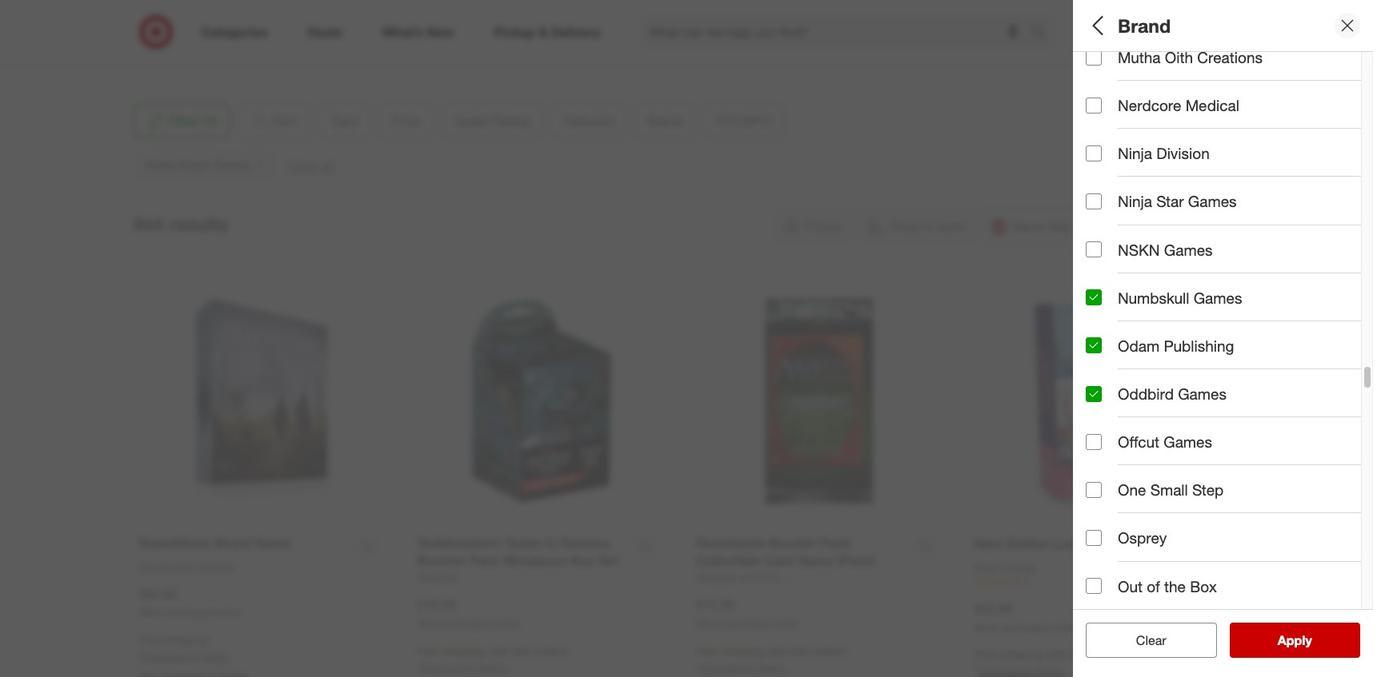 Task type: locate. For each thing, give the bounding box(es) containing it.
* down "$15.95"
[[696, 662, 700, 675]]

guest rating button
[[1086, 164, 1373, 220]]

ninja for ninja star games
[[1118, 192, 1152, 211]]

new
[[1086, 252, 1109, 265]]

apply. for $15.95
[[757, 662, 787, 675]]

1 horizontal spatial orders*
[[812, 645, 849, 659]]

ninja
[[1118, 144, 1152, 163], [1118, 192, 1152, 211]]

results inside button
[[1288, 633, 1329, 649]]

clear down out of the box on the right bottom of the page
[[1136, 633, 1167, 649]]

0-
[[1086, 308, 1097, 321]]

purchased
[[167, 608, 213, 620], [445, 619, 491, 631], [724, 619, 770, 631], [1002, 622, 1048, 634]]

free down $84.95 on the bottom
[[139, 634, 161, 648]]

when inside $18.99 when purchased online
[[418, 619, 443, 631]]

1 vertical spatial ninja
[[1118, 192, 1152, 211]]

Ninja Star Games checkbox
[[1086, 194, 1102, 210]]

shipping down $15.95 when purchased online
[[722, 645, 764, 659]]

online inside "$84.95 when purchased online"
[[215, 608, 241, 620]]

ninja up guest rating
[[1118, 144, 1152, 163]]

orders*
[[534, 645, 570, 659], [812, 645, 849, 659], [1091, 649, 1127, 662]]

ninja star games
[[1118, 192, 1237, 211]]

numbskull games
[[1118, 289, 1242, 307]]

odam
[[1118, 337, 1160, 355]]

exclusions down "$84.95 when purchased online"
[[143, 651, 197, 664]]

all filters
[[1086, 14, 1163, 37]]

free inside free shipping * * exclusions apply.
[[139, 634, 161, 648]]

free down the $18.99
[[418, 645, 440, 659]]

art
[[1112, 308, 1127, 321]]

brand up mutha
[[1118, 14, 1171, 37]]

0 horizontal spatial apply.
[[200, 651, 230, 664]]

online for $18.99
[[494, 619, 519, 631]]

$35 down $15.95 when purchased online
[[791, 645, 809, 659]]

clear inside button
[[1136, 633, 1167, 649]]

0 vertical spatial results
[[169, 213, 229, 236]]

orders* for $20.99
[[1091, 649, 1127, 662]]

out
[[1172, 403, 1194, 421]]

Numbskull Games checkbox
[[1086, 290, 1102, 306]]

free down the $20.99
[[975, 649, 997, 662]]

2 horizontal spatial with
[[1046, 649, 1067, 662]]

1 horizontal spatial with
[[767, 645, 788, 659]]

purchased inside $15.95 when purchased online
[[724, 619, 770, 631]]

free down "$15.95"
[[696, 645, 718, 659]]

brand
[[1118, 14, 1171, 37], [1086, 287, 1130, 305]]

shipping down $18.99 when purchased online
[[443, 645, 486, 659]]

1 clear from the left
[[1128, 633, 1159, 649]]

shipping down $20.99 when purchased online
[[1000, 649, 1043, 662]]

step
[[1192, 481, 1224, 500]]

2
[[1368, 308, 1373, 321]]

0 horizontal spatial results
[[169, 213, 229, 236]]

park
[[233, 13, 256, 27]]

clear button
[[1086, 623, 1217, 659]]

purchased for $18.99
[[445, 619, 491, 631]]

mutha oith creations
[[1118, 48, 1263, 66]]

$50
[[1264, 140, 1282, 153]]

with down $15.95 when purchased online
[[767, 645, 788, 659]]

wi
[[199, 29, 212, 43]]

purchased inside "$84.95 when purchased online"
[[167, 608, 213, 620]]

$15.95 when purchased online
[[696, 597, 798, 631]]

exclusions down $18.99 when purchased online
[[422, 662, 475, 675]]

25th
[[1203, 308, 1225, 321]]

apply. down "$84.95 when purchased online"
[[200, 651, 230, 664]]

results for 944 results
[[169, 213, 229, 236]]

online
[[215, 608, 241, 620], [494, 619, 519, 631], [772, 619, 798, 631], [1051, 622, 1076, 634]]

$84.95 when purchased online
[[139, 586, 241, 620]]

nskn games
[[1118, 241, 1213, 259]]

price $0  –  $15; $15  –  $25; $25  –  $50; $50  –  $100; $100  –  
[[1086, 119, 1373, 153]]

1 vertical spatial of
[[1147, 577, 1160, 596]]

0 vertical spatial ninja
[[1118, 144, 1152, 163]]

2 horizontal spatial orders*
[[1091, 649, 1127, 662]]

$50;
[[1240, 140, 1261, 153]]

guest rating
[[1086, 181, 1180, 199]]

0 horizontal spatial of
[[1147, 577, 1160, 596]]

clear inside button
[[1128, 633, 1159, 649]]

games for oddbird games
[[1178, 385, 1227, 403]]

free shipping with $35 orders* * exclusions apply. down $15.95 when purchased online
[[696, 645, 849, 675]]

0 vertical spatial of
[[1198, 403, 1211, 421]]

1 ninja from the top
[[1118, 144, 1152, 163]]

games
[[1188, 192, 1237, 211], [1164, 241, 1213, 259], [1194, 289, 1242, 307], [1178, 385, 1227, 403], [1164, 433, 1213, 451]]

when for $20.99
[[975, 622, 1000, 634]]

1 horizontal spatial exclusions
[[422, 662, 475, 675]]

results right see at right bottom
[[1288, 633, 1329, 649]]

$0
[[1086, 140, 1098, 153]]

0 horizontal spatial free shipping with $35 orders* * exclusions apply.
[[418, 645, 570, 675]]

with down $20.99 when purchased online
[[1046, 649, 1067, 662]]

$18.99 when purchased online
[[418, 597, 519, 631]]

all filters dialog
[[1073, 0, 1373, 678]]

2 horizontal spatial exclusions apply. button
[[700, 661, 787, 677]]

clear left all
[[1128, 633, 1159, 649]]

Osprey checkbox
[[1086, 531, 1102, 547]]

free shipping with $35 orders*
[[975, 649, 1127, 662]]

when inside $20.99 when purchased online
[[975, 622, 1000, 634]]

games; left "2f-"
[[1272, 308, 1311, 321]]

0 horizontal spatial orders*
[[534, 645, 570, 659]]

when inside $15.95 when purchased online
[[696, 619, 721, 631]]

exclusions for $15.95
[[700, 662, 754, 675]]

$35 down $20.99 when purchased online
[[1070, 649, 1088, 662]]

1 free shipping with $35 orders* * exclusions apply. from the left
[[418, 645, 570, 675]]

oddbird
[[1118, 385, 1174, 403]]

commerce
[[174, 13, 230, 27]]

when down the $18.99
[[418, 619, 443, 631]]

games; right card
[[1189, 84, 1228, 97]]

2 horizontal spatial $35
[[1070, 649, 1088, 662]]

* down "$84.95 when purchased online"
[[207, 634, 211, 648]]

1 horizontal spatial of
[[1198, 403, 1211, 421]]

purchased for $20.99
[[1002, 622, 1048, 634]]

results right 944
[[169, 213, 229, 236]]

clear for clear all
[[1128, 633, 1159, 649]]

exclusions inside free shipping * * exclusions apply.
[[143, 651, 197, 664]]

1 horizontal spatial results
[[1288, 633, 1329, 649]]

exclusions apply. button down $18.99 when purchased online
[[422, 661, 508, 677]]

apply. inside free shipping * * exclusions apply.
[[200, 651, 230, 664]]

purchased inside $20.99 when purchased online
[[1002, 622, 1048, 634]]

type board games; card games; collectible trading cards; ga
[[1086, 63, 1373, 97]]

exclusions apply. button for $18.99
[[422, 661, 508, 677]]

exclusions for $18.99
[[422, 662, 475, 675]]

$35 down $18.99 when purchased online
[[513, 645, 531, 659]]

mutha
[[1118, 48, 1161, 66]]

$35 for $18.99
[[513, 645, 531, 659]]

guest
[[1086, 181, 1129, 199]]

when inside "$84.95 when purchased online"
[[139, 608, 164, 620]]

purchased up free shipping * * exclusions apply.
[[167, 608, 213, 620]]

0 horizontal spatial with
[[489, 645, 510, 659]]

online inside $15.95 when purchased online
[[772, 619, 798, 631]]

of left the
[[1147, 577, 1160, 596]]

nerdcore
[[1118, 96, 1182, 115]]

Out of the Box checkbox
[[1086, 579, 1102, 595]]

stock
[[1216, 403, 1253, 421]]

purchased inside $18.99 when purchased online
[[445, 619, 491, 631]]

2 clear from the left
[[1136, 633, 1167, 649]]

ninja left the star
[[1118, 192, 1152, 211]]

results
[[169, 213, 229, 236], [1288, 633, 1329, 649]]

when down $84.95 on the bottom
[[139, 608, 164, 620]]

clear all button
[[1086, 623, 1217, 659]]

orders* for $15.95
[[812, 645, 849, 659]]

clear
[[1128, 633, 1159, 649], [1136, 633, 1167, 649]]

brand inside 'dialog'
[[1118, 14, 1171, 37]]

brand dialog
[[1073, 0, 1373, 678]]

brand up the 'hr'
[[1086, 287, 1130, 305]]

purchased down the $20.99
[[1002, 622, 1048, 634]]

2 horizontal spatial apply.
[[757, 662, 787, 675]]

with for $15.95
[[767, 645, 788, 659]]

when down "$15.95"
[[696, 619, 721, 631]]

apply. down $18.99 when purchased online
[[478, 662, 508, 675]]

shipping down "$84.95 when purchased online"
[[165, 634, 207, 648]]

$35
[[513, 645, 531, 659], [791, 645, 809, 659], [1070, 649, 1088, 662]]

oith
[[1165, 48, 1193, 66]]

games; down mutha
[[1120, 84, 1159, 97]]

purchased down the $18.99
[[445, 619, 491, 631]]

Odam Publishing checkbox
[[1086, 338, 1102, 354]]

1 vertical spatial results
[[1288, 633, 1329, 649]]

* down the $18.99
[[418, 662, 422, 675]]

apply button
[[1230, 623, 1361, 659]]

all
[[1162, 633, 1175, 649]]

944
[[133, 213, 164, 236]]

2 ninja from the top
[[1118, 192, 1152, 211]]

exclusions apply. button down $15.95 when purchased online
[[700, 661, 787, 677]]

us
[[146, 45, 161, 59]]

Oddbird Games checkbox
[[1086, 386, 1102, 402]]

featured new
[[1086, 231, 1150, 265]]

$20.99
[[975, 601, 1013, 617]]

1 vertical spatial brand
[[1086, 287, 1130, 305]]

1 horizontal spatial free shipping with $35 orders* * exclusions apply.
[[696, 645, 849, 675]]

online inside $20.99 when purchased online
[[1051, 622, 1076, 634]]

1 horizontal spatial $35
[[791, 645, 809, 659]]

1 horizontal spatial apply.
[[478, 662, 508, 675]]

online for $84.95
[[215, 608, 241, 620]]

creations
[[1197, 48, 1263, 66]]

exclusions down $15.95 when purchased online
[[700, 662, 754, 675]]

1 horizontal spatial exclusions apply. button
[[422, 661, 508, 677]]

2 horizontal spatial games;
[[1272, 308, 1311, 321]]

0 horizontal spatial $35
[[513, 645, 531, 659]]

free shipping with $35 orders* * exclusions apply.
[[418, 645, 570, 675], [696, 645, 849, 675]]

2 free shipping with $35 orders* * exclusions apply. from the left
[[696, 645, 849, 675]]

1 horizontal spatial games;
[[1189, 84, 1228, 97]]

exclusions apply. button down "$84.95 when purchased online"
[[143, 650, 230, 666]]

What can we help you find? suggestions appear below search field
[[640, 14, 1036, 50]]

division
[[1157, 144, 1210, 163]]

online inside $18.99 when purchased online
[[494, 619, 519, 631]]

1
[[1024, 578, 1030, 590]]

with down $18.99 when purchased online
[[489, 645, 510, 659]]

$18.99
[[418, 597, 456, 613]]

2 horizontal spatial exclusions
[[700, 662, 754, 675]]

$84.95
[[139, 586, 178, 602]]

include out of stock
[[1118, 403, 1253, 421]]

&
[[1130, 308, 1137, 321]]

0 horizontal spatial exclusions
[[143, 651, 197, 664]]

$15.95
[[696, 597, 735, 613]]

53719
[[215, 29, 246, 43]]

0 vertical spatial brand
[[1118, 14, 1171, 37]]

publishing
[[1164, 337, 1234, 355]]

,
[[193, 29, 196, 43]]

purchased down "$15.95"
[[724, 619, 770, 631]]

orders* for $18.99
[[534, 645, 570, 659]]

hr
[[1097, 308, 1108, 321]]

One Small Step checkbox
[[1086, 482, 1102, 498]]

games; inside "brand 0-hr art & technology; 25th century games; 2f-spiele; 2"
[[1272, 308, 1311, 321]]

see results button
[[1230, 623, 1361, 659]]

when down the $20.99
[[975, 622, 1000, 634]]

brand inside "brand 0-hr art & technology; 25th century games; 2f-spiele; 2"
[[1086, 287, 1130, 305]]

cards;
[[1327, 84, 1360, 97]]

of right out in the right of the page
[[1198, 403, 1211, 421]]

brand for brand 0-hr art & technology; 25th century games; 2f-spiele; 2
[[1086, 287, 1130, 305]]

ninja for ninja division
[[1118, 144, 1152, 163]]

free shipping with $35 orders* * exclusions apply. down $18.99 when purchased online
[[418, 645, 570, 675]]

oddbird games
[[1118, 385, 1227, 403]]

odam publishing
[[1118, 337, 1234, 355]]

Mutha Oith Creations checkbox
[[1086, 49, 1102, 65]]

apply. down $15.95 when purchased online
[[757, 662, 787, 675]]



Task type: vqa. For each thing, say whether or not it's contained in the screenshot.
orders* for $20.99
yes



Task type: describe. For each thing, give the bounding box(es) containing it.
the
[[1164, 577, 1186, 596]]

out of the box
[[1118, 577, 1217, 596]]

shipping for $15.95
[[722, 645, 764, 659]]

$35 for $15.95
[[791, 645, 809, 659]]

free for $18.99
[[418, 645, 440, 659]]

of inside brand 'dialog'
[[1147, 577, 1160, 596]]

purchased for $15.95
[[724, 619, 770, 631]]

purchased for $84.95
[[167, 608, 213, 620]]

osprey
[[1118, 529, 1167, 548]]

drive
[[259, 13, 284, 27]]

numbskull
[[1118, 289, 1190, 307]]

when for $84.95
[[139, 608, 164, 620]]

collectible
[[1231, 84, 1284, 97]]

0 horizontal spatial exclusions apply. button
[[143, 650, 230, 666]]

free shipping with $35 orders* * exclusions apply. for $18.99
[[418, 645, 570, 675]]

* down $84.95 on the bottom
[[139, 651, 143, 664]]

$35 for $20.99
[[1070, 649, 1088, 662]]

box
[[1190, 577, 1217, 596]]

technology;
[[1140, 308, 1200, 321]]

$25;
[[1178, 140, 1199, 153]]

shipping inside free shipping * * exclusions apply.
[[165, 634, 207, 648]]

exclusions apply. button for $15.95
[[700, 661, 787, 677]]

shipping for $18.99
[[443, 645, 486, 659]]

of inside all filters dialog
[[1198, 403, 1211, 421]]

all
[[1086, 14, 1108, 37]]

$25
[[1203, 140, 1221, 153]]

medical
[[1186, 96, 1240, 115]]

with for $20.99
[[1046, 649, 1067, 662]]

online for $15.95
[[772, 619, 798, 631]]

trading
[[1287, 84, 1323, 97]]

out
[[1118, 577, 1143, 596]]

brand 0-hr art & technology; 25th century games; 2f-spiele; 2
[[1086, 287, 1373, 321]]

board
[[1086, 84, 1116, 97]]

featured
[[1086, 231, 1150, 249]]

games for offcut games
[[1164, 433, 1213, 451]]

$100;
[[1301, 140, 1328, 153]]

rating
[[1133, 181, 1180, 199]]

offcut
[[1118, 433, 1160, 451]]

when for $15.95
[[696, 619, 721, 631]]

0 horizontal spatial games;
[[1120, 84, 1159, 97]]

nerdcore medical
[[1118, 96, 1240, 115]]

2835 commerce park drive fitchburg , wi 53719 us
[[146, 13, 284, 59]]

card
[[1162, 84, 1186, 97]]

free shipping with $35 orders* * exclusions apply. for $15.95
[[696, 645, 849, 675]]

clear for clear
[[1136, 633, 1167, 649]]

online for $20.99
[[1051, 622, 1076, 634]]

free for $15.95
[[696, 645, 718, 659]]

2f-
[[1314, 308, 1331, 321]]

results for see results
[[1288, 633, 1329, 649]]

with for $18.99
[[489, 645, 510, 659]]

spiele;
[[1331, 308, 1365, 321]]

search
[[1024, 25, 1063, 41]]

ga
[[1363, 84, 1373, 97]]

free for $20.99
[[975, 649, 997, 662]]

shipping for $20.99
[[1000, 649, 1043, 662]]

fpo/apo
[[1086, 349, 1155, 367]]

price
[[1086, 119, 1124, 137]]

2835
[[146, 13, 171, 27]]

fitchburg
[[146, 29, 193, 43]]

1 link
[[975, 577, 1222, 590]]

star
[[1157, 192, 1184, 211]]

one
[[1118, 481, 1146, 500]]

Include out of stock checkbox
[[1086, 404, 1102, 420]]

offcut games
[[1118, 433, 1213, 451]]

$15
[[1141, 140, 1159, 153]]

brand for brand
[[1118, 14, 1171, 37]]

$20.99 when purchased online
[[975, 601, 1076, 634]]

apply
[[1278, 633, 1312, 649]]

free shipping * * exclusions apply.
[[139, 634, 230, 664]]

944 results
[[133, 213, 229, 236]]

Nerdcore Medical checkbox
[[1086, 97, 1102, 113]]

see
[[1261, 633, 1284, 649]]

search button
[[1024, 14, 1063, 53]]

Offcut Games checkbox
[[1086, 434, 1102, 450]]

clear all
[[1128, 633, 1175, 649]]

Ninja Division checkbox
[[1086, 146, 1102, 162]]

see results
[[1261, 633, 1329, 649]]

filters
[[1113, 14, 1163, 37]]

NSKN Games checkbox
[[1086, 242, 1102, 258]]

games for nskn games
[[1164, 241, 1213, 259]]

nskn
[[1118, 241, 1160, 259]]

games for numbskull games
[[1194, 289, 1242, 307]]

$15;
[[1117, 140, 1138, 153]]

when for $18.99
[[418, 619, 443, 631]]

one small step
[[1118, 481, 1224, 500]]

fpo/apo button
[[1086, 332, 1373, 388]]

small
[[1151, 481, 1188, 500]]

type
[[1086, 63, 1120, 81]]

apply. for $18.99
[[478, 662, 508, 675]]

ninja division
[[1118, 144, 1210, 163]]

include
[[1118, 403, 1168, 421]]

$100
[[1332, 140, 1356, 153]]

century
[[1229, 308, 1269, 321]]



